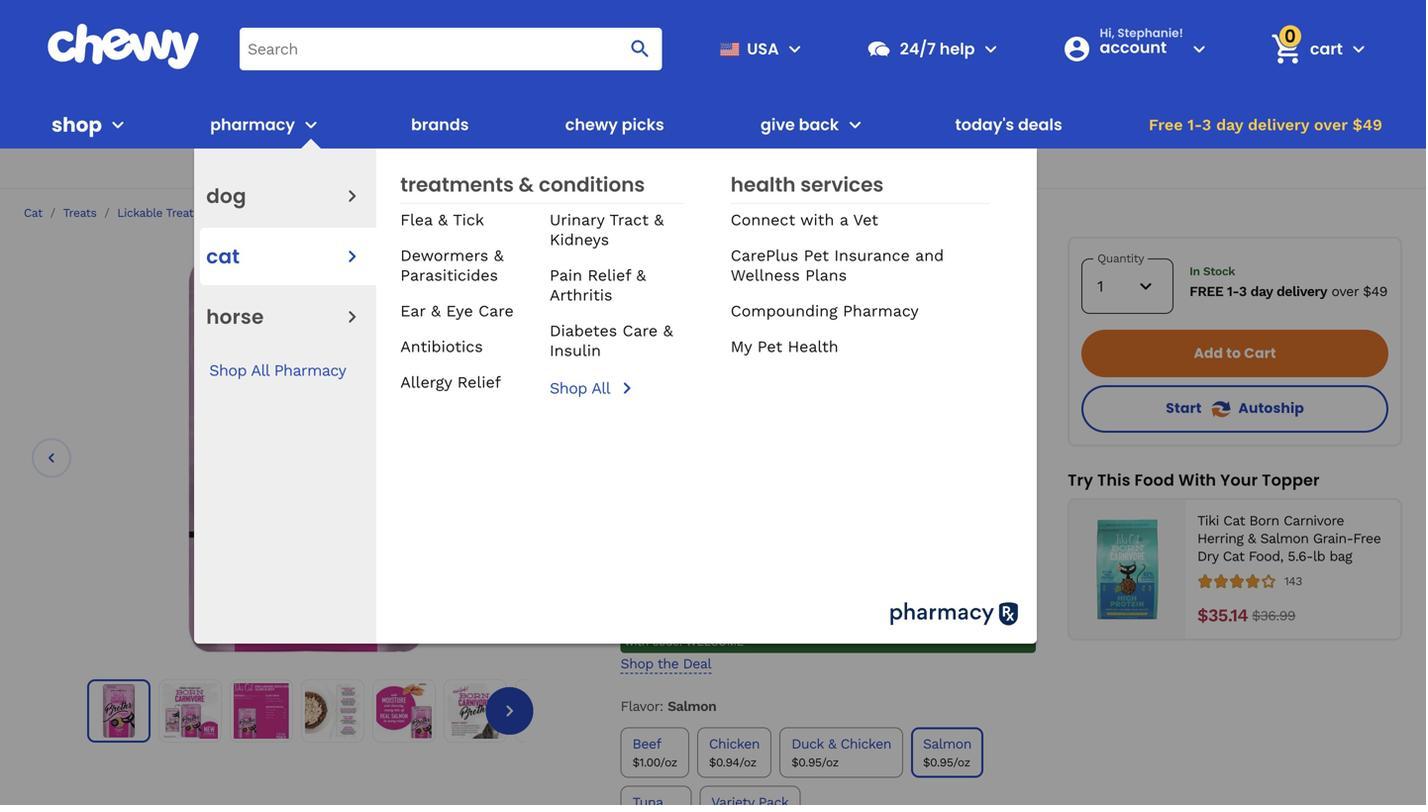 Task type: describe. For each thing, give the bounding box(es) containing it.
& inside tiki cat born carnivore herring & salmon grain-free dry cat food, 5.6-lb bag
[[1248, 531, 1257, 547]]

tiki cat born carnivore herring & salmon grain-free dry cat food, 5.6-lb bag link
[[1198, 512, 1389, 566]]

tiki cat broths salmon in broth with meaty bits grain-free wet cat food topper, 1.3-oz pouch, case of 12 slide 7 of 9 image
[[519, 684, 575, 739]]

connect
[[731, 211, 796, 229]]

1 vertical spatial tiki
[[640, 316, 662, 332]]

use:
[[803, 157, 838, 179]]

new customers only: spend $49+, get $20 egift card + free shipping with code: welcome shop the deal
[[621, 620, 1011, 672]]

diabetes care & insulin
[[550, 322, 673, 360]]

flea & tick link
[[400, 211, 484, 229]]

$36.99 text field
[[1253, 606, 1296, 627]]

chicken $0.94/oz
[[709, 736, 760, 770]]

salmon inside tiki cat broths salmon in broth with meaty bits grain-free wet cat food topper, 1.3-oz pouch, case of 12
[[774, 235, 852, 263]]

this
[[1098, 469, 1131, 491]]

site banner
[[0, 0, 1427, 644]]

give back link
[[753, 101, 839, 149]]

relief for allergy
[[457, 373, 501, 392]]

pet for careplus
[[804, 246, 829, 265]]

pharmacy
[[210, 113, 295, 136]]

try this food with your topper
[[1068, 469, 1320, 491]]

$49 inside in stock free 1-3 day delivery over $49
[[1364, 283, 1388, 300]]

Search text field
[[240, 27, 662, 70]]

deals
[[1018, 113, 1063, 136]]

give back
[[761, 113, 839, 136]]

grain- inside tiki cat broths salmon in broth with meaty bits grain-free wet cat food topper, 1.3-oz pouch, case of 12
[[732, 260, 800, 288]]

case
[[843, 285, 892, 313]]

0
[[1285, 24, 1297, 49]]

grain- inside tiki cat born carnivore herring & salmon grain-free dry cat food, 5.6-lb bag
[[1314, 531, 1354, 547]]

answered
[[788, 338, 842, 352]]

chewy picks link
[[558, 101, 673, 149]]

& inside duck & chicken $0.95/oz
[[828, 736, 837, 752]]

compounding pharmacy
[[731, 302, 919, 321]]

tiki for tiki cat broths salmon in broth with meaty bits grain-free wet cat food topper, 1.3-oz pouch, case of 12
[[621, 235, 656, 263]]

the
[[658, 656, 679, 672]]

1 chicken from the left
[[709, 736, 760, 752]]

items image
[[1269, 32, 1304, 66]]

stock
[[1204, 265, 1236, 278]]

cat down the herring
[[1223, 549, 1245, 565]]

today's
[[956, 113, 1015, 136]]

free inside new customers only: spend $49+, get $20 egift card + free shipping with code: welcome shop the deal
[[937, 620, 960, 634]]

give
[[761, 113, 795, 136]]

chicken inside duck & chicken $0.95/oz
[[841, 736, 892, 752]]

24/7 help
[[900, 37, 975, 60]]

Product search field
[[240, 27, 662, 70]]

duck
[[792, 736, 824, 752]]

horse
[[206, 303, 264, 331]]

flea
[[400, 211, 433, 229]]

treatments
[[400, 171, 514, 199]]

3 inside button
[[1203, 115, 1212, 134]]

usa
[[747, 37, 779, 60]]

oz
[[740, 285, 763, 313]]

day inside in stock free 1-3 day delivery over $49
[[1251, 283, 1273, 300]]

stephanie!
[[1118, 25, 1184, 41]]

& inside dewormers & parasiticides
[[494, 246, 504, 265]]

& right ear
[[431, 302, 441, 321]]

+
[[926, 620, 933, 634]]

1 horizontal spatial pharmacy
[[843, 302, 919, 321]]

cart menu image
[[1347, 37, 1371, 61]]

pain relief & arthritis
[[550, 266, 646, 305]]

careplus pet insurance and wellness plans link
[[731, 246, 944, 285]]

chewy support image
[[867, 36, 892, 62]]

a inside popup button
[[681, 157, 692, 179]]

flavor : salmon
[[621, 698, 717, 715]]

cat link
[[206, 235, 240, 278]]

account menu image
[[1188, 37, 1212, 61]]

cat down the topper,
[[666, 316, 688, 332]]

free 1-3 day delivery over $49 button
[[1143, 101, 1389, 149]]

add
[[1194, 344, 1224, 363]]

care inside diabetes care & insulin
[[623, 322, 658, 340]]

shop all pharmacy link
[[203, 349, 352, 392]]

ratings
[[728, 338, 768, 352]]

dewormers
[[400, 246, 489, 265]]

cat up the topper,
[[661, 235, 698, 263]]

1 vertical spatial tiki cat broths salmon in broth with meaty bits grain-free wet cat food topper, 1.3-oz pouch, case of 12 slide 1 of 9 image
[[92, 685, 146, 738]]

84 ratings button
[[710, 337, 768, 353]]

help menu image
[[979, 37, 1003, 61]]

menu image for shop dropdown button
[[106, 113, 130, 137]]

dog
[[206, 182, 246, 210]]

1 vertical spatial food
[[1135, 469, 1175, 491]]

tiki cat broths salmon in broth with meaty bits grain-free wet cat food topper, 1.3-oz pouch, case of 12 slide 6 of 9 image
[[448, 684, 503, 739]]

$0.95/oz inside salmon $0.95/oz
[[923, 756, 971, 770]]

parasiticides
[[400, 266, 498, 285]]

compounding
[[731, 302, 838, 321]]

beef
[[633, 736, 662, 752]]

salmon inside tiki cat born carnivore herring & salmon grain-free dry cat food, 5.6-lb bag
[[1261, 531, 1309, 547]]

treatments & conditions
[[400, 171, 645, 199]]

usa button
[[712, 25, 807, 73]]

0 vertical spatial care
[[479, 302, 514, 321]]

antibiotics
[[400, 337, 483, 356]]

cat
[[206, 243, 240, 270]]

for
[[587, 157, 609, 179]]

in
[[1190, 265, 1200, 278]]

free inside tiki cat born carnivore herring & salmon grain-free dry cat food, 5.6-lb bag
[[1354, 531, 1382, 547]]

herring
[[1198, 531, 1244, 547]]

allergy
[[400, 373, 452, 392]]

shop all link
[[550, 376, 683, 400]]

$35.14 text field
[[1198, 606, 1249, 627]]

7 answered questions button
[[773, 337, 900, 353]]

1 treats from the left
[[63, 206, 97, 220]]

tiki cat born carnivore herring & salmon grain-free dry cat food, 5.6-lb bag
[[1198, 513, 1382, 565]]

today's deals
[[956, 113, 1063, 136]]

84 ratings
[[710, 338, 768, 352]]

services
[[801, 171, 884, 199]]

eye
[[446, 302, 473, 321]]

connect with a vet link
[[731, 211, 879, 229]]

free
[[1190, 283, 1224, 300]]

& inside urinary tract & kidneys
[[654, 211, 664, 229]]

with
[[1179, 469, 1217, 491]]

food,
[[1249, 549, 1284, 565]]

bag
[[1330, 549, 1353, 565]]

cat right wet
[[895, 260, 932, 288]]

in stock free 1-3 day delivery over $49
[[1190, 265, 1388, 300]]

in
[[857, 235, 876, 263]]

topper
[[1262, 469, 1320, 491]]

back
[[799, 113, 839, 136]]

customers
[[653, 620, 712, 634]]

of
[[897, 285, 917, 313]]

with inside new customers only: spend $49+, get $20 egift card + free shipping with code: welcome shop the deal
[[625, 635, 649, 649]]

flavor
[[621, 698, 660, 715]]

for
[[652, 157, 677, 179]]

allergy relief link
[[400, 373, 501, 392]]

autoship
[[1239, 399, 1305, 418]]

cart
[[1311, 37, 1344, 60]]

1 horizontal spatial a
[[840, 211, 849, 229]]

food inside tiki cat broths salmon in broth with meaty bits grain-free wet cat food topper, 1.3-oz pouch, case of 12
[[937, 260, 987, 288]]

$14.76
[[621, 376, 689, 404]]

all for shop all pharmacy
[[251, 361, 269, 380]]

start
[[1166, 399, 1205, 418]]



Task type: locate. For each thing, give the bounding box(es) containing it.
a right for
[[681, 157, 692, 179]]

my
[[731, 337, 752, 356]]

0 vertical spatial relief
[[588, 266, 631, 285]]

15% off for you. for a limited time. use: save15​ button
[[0, 149, 1427, 189]]

tiki for tiki cat born carnivore herring & salmon grain-free dry cat food, 5.6-lb bag
[[1198, 513, 1220, 529]]

treats
[[63, 206, 97, 220], [166, 206, 199, 220]]

connect with a vet
[[731, 211, 879, 229]]

1 vertical spatial relief
[[457, 373, 501, 392]]

shop inside 'link'
[[209, 361, 247, 380]]

0 horizontal spatial 3
[[1203, 115, 1212, 134]]

over inside in stock free 1-3 day delivery over $49
[[1332, 283, 1359, 300]]

1 vertical spatial with
[[941, 235, 985, 263]]

free
[[1149, 115, 1183, 134], [800, 260, 844, 288], [1354, 531, 1382, 547], [937, 620, 960, 634]]

all down insulin
[[592, 379, 610, 398]]

0 horizontal spatial food
[[937, 260, 987, 288]]

0 vertical spatial a
[[681, 157, 692, 179]]

try
[[1068, 469, 1094, 491]]

2 horizontal spatial shop
[[621, 656, 654, 672]]

0 vertical spatial menu image
[[783, 37, 807, 61]]

& down the topper,
[[663, 322, 673, 340]]

pet up plans
[[804, 246, 829, 265]]

$20
[[843, 620, 863, 634]]

kidneys
[[550, 230, 609, 249]]

1 vertical spatial delivery
[[1277, 283, 1328, 300]]

dry
[[1198, 549, 1219, 565]]

1- inside in stock free 1-3 day delivery over $49
[[1228, 283, 1239, 300]]

tiki cat broths salmon in broth with meaty bits grain-free wet cat food topper, 1.3-oz pouch, case of 12 slide 4 of 9 image
[[305, 684, 361, 739]]

2 $0.95/oz from the left
[[923, 756, 971, 770]]

1 horizontal spatial $0.95/oz
[[923, 756, 971, 770]]

a
[[681, 157, 692, 179], [840, 211, 849, 229]]

shop button
[[52, 101, 130, 149]]

0 horizontal spatial menu image
[[106, 113, 130, 137]]

horse menu image
[[340, 305, 365, 329]]

born
[[1250, 513, 1280, 529]]

insurance
[[835, 246, 910, 265]]

menu image right shop
[[106, 113, 130, 137]]

tiki up the herring
[[1198, 513, 1220, 529]]

1 horizontal spatial with
[[801, 211, 835, 229]]

cat
[[24, 206, 42, 220], [661, 235, 698, 263], [895, 260, 932, 288], [666, 316, 688, 332], [1224, 513, 1246, 529], [1223, 549, 1245, 565]]

carnivore
[[1284, 513, 1345, 529]]

0 horizontal spatial all
[[251, 361, 269, 380]]

0 vertical spatial delivery
[[1248, 115, 1310, 134]]

relief up arthritis
[[588, 266, 631, 285]]

0 vertical spatial pet
[[804, 246, 829, 265]]

my pet health link
[[731, 337, 839, 356]]

pharmacy inside shop all pharmacy 'link'
[[274, 361, 346, 380]]

tiki down the tract
[[621, 235, 656, 263]]

1 horizontal spatial food
[[1135, 469, 1175, 491]]

pharmacy link
[[202, 101, 295, 149]]

tiki cat broths salmon in broth with meaty bits grain-free wet cat food topper, 1.3-oz pouch, case of 12 slide 1 of 9 image
[[189, 258, 425, 654], [92, 685, 146, 738]]

1 vertical spatial over
[[1332, 283, 1359, 300]]

shop down insulin
[[550, 379, 587, 398]]

tiki inside tiki cat born carnivore herring & salmon grain-free dry cat food, 5.6-lb bag
[[1198, 513, 1220, 529]]

pharmacy
[[843, 302, 919, 321], [274, 361, 346, 380]]

& up the by tiki cat
[[637, 266, 646, 285]]

health services
[[731, 171, 884, 199]]

delivery up add to cart button
[[1277, 283, 1328, 300]]

$0.95/oz
[[792, 756, 839, 770], [923, 756, 971, 770]]

0 horizontal spatial day
[[1217, 115, 1244, 134]]

0 horizontal spatial with
[[625, 635, 649, 649]]

84
[[710, 338, 724, 352]]

careplus
[[731, 246, 799, 265]]

food
[[937, 260, 987, 288], [1135, 469, 1175, 491]]

$14.76 (-5%) text field
[[621, 376, 757, 404]]

brands
[[411, 113, 469, 136]]

menu image
[[783, 37, 807, 61], [106, 113, 130, 137]]

$49
[[1353, 115, 1383, 134], [1364, 283, 1388, 300]]

1 horizontal spatial shop
[[550, 379, 587, 398]]

chewy home image
[[47, 24, 200, 69]]

pharmacy menu image
[[299, 113, 323, 137]]

chicken up $0.94/oz
[[709, 736, 760, 752]]

compounding pharmacy link
[[731, 302, 919, 321]]

1 $0.95/oz from the left
[[792, 756, 839, 770]]

15%
[[528, 157, 557, 179]]

shop all
[[550, 379, 610, 398]]

lb
[[1314, 549, 1326, 565]]

2 vertical spatial with
[[625, 635, 649, 649]]

lickable treats link
[[117, 206, 199, 220]]

tiki right by
[[640, 316, 662, 332]]

$49 inside button
[[1353, 115, 1383, 134]]

1 horizontal spatial all
[[592, 379, 610, 398]]

0 horizontal spatial shop
[[209, 361, 247, 380]]

chicken
[[709, 736, 760, 752], [841, 736, 892, 752]]

tiki cat broths salmon in broth with meaty bits grain-free wet cat food topper, 1.3-oz pouch, case of 12 slide 3 of 9 image
[[234, 684, 289, 739]]

pharmacy down horse menu image
[[274, 361, 346, 380]]

0 vertical spatial with
[[801, 211, 835, 229]]

chewy picks
[[565, 113, 665, 136]]

shop inside new customers only: spend $49+, get $20 egift card + free shipping with code: welcome shop the deal
[[621, 656, 654, 672]]

1.3-
[[703, 285, 740, 313]]

with down health services
[[801, 211, 835, 229]]

menu image for usa popup button
[[783, 37, 807, 61]]

0 horizontal spatial grain-
[[732, 260, 800, 288]]

tiki cat broths salmon in broth with meaty bits grain-free wet cat food topper, 1.3-oz pouch, case of 12 slide 1 of 9 image inside carousel-slider region
[[189, 258, 425, 654]]

get
[[820, 620, 839, 634]]

day inside button
[[1217, 115, 1244, 134]]

1 vertical spatial a
[[840, 211, 849, 229]]

2 vertical spatial tiki
[[1198, 513, 1220, 529]]

over inside button
[[1315, 115, 1348, 134]]

0 horizontal spatial pharmacy
[[274, 361, 346, 380]]

today's deals link
[[948, 101, 1071, 149]]

& left tick in the top of the page
[[438, 211, 448, 229]]

& up parasiticides
[[494, 246, 504, 265]]

& right the tract
[[654, 211, 664, 229]]

health
[[788, 337, 839, 356]]

pet right my
[[758, 337, 783, 356]]

shop all pharmacy
[[209, 361, 346, 380]]

1- down stock
[[1228, 283, 1239, 300]]

free inside button
[[1149, 115, 1183, 134]]

with inside tiki cat broths salmon in broth with meaty bits grain-free wet cat food topper, 1.3-oz pouch, case of 12
[[941, 235, 985, 263]]

free inside tiki cat broths salmon in broth with meaty bits grain-free wet cat food topper, 1.3-oz pouch, case of 12
[[800, 260, 844, 288]]

2 horizontal spatial with
[[941, 235, 985, 263]]

& inside diabetes care & insulin
[[663, 322, 673, 340]]

1 vertical spatial pharmacy
[[274, 361, 346, 380]]

with down new
[[625, 635, 649, 649]]

chicken right duck
[[841, 736, 892, 752]]

2 chicken from the left
[[841, 736, 892, 752]]

over
[[1315, 115, 1348, 134], [1332, 283, 1359, 300]]

submit search image
[[629, 37, 653, 61]]

1 horizontal spatial 1-
[[1228, 283, 1239, 300]]

0 horizontal spatial $0.95/oz
[[792, 756, 839, 770]]

pharmacy up questions
[[843, 302, 919, 321]]

tiki inside tiki cat broths salmon in broth with meaty bits grain-free wet cat food topper, 1.3-oz pouch, case of 12
[[621, 235, 656, 263]]

0 vertical spatial day
[[1217, 115, 1244, 134]]

2 treats from the left
[[166, 206, 199, 220]]

& right duck
[[828, 736, 837, 752]]

0 vertical spatial tiki cat broths salmon in broth with meaty bits grain-free wet cat food topper, 1.3-oz pouch, case of 12 slide 1 of 9 image
[[189, 258, 425, 654]]

$35.14
[[1198, 606, 1249, 626]]

relief
[[588, 266, 631, 285], [457, 373, 501, 392]]

tiki cat broths salmon in broth with meaty bits grain-free wet cat food topper, 1.3-oz pouch, case of 12 slide 2 of 9 image
[[162, 684, 218, 739]]

group
[[617, 724, 1040, 806]]

ear & eye care
[[400, 302, 514, 321]]

0 vertical spatial 3
[[1203, 115, 1212, 134]]

0 horizontal spatial 1-
[[1188, 115, 1203, 134]]

you.
[[613, 157, 648, 179]]

diabetes
[[550, 322, 617, 340]]

143
[[1285, 575, 1303, 589]]

12
[[922, 285, 941, 313]]

&
[[519, 171, 534, 199], [438, 211, 448, 229], [654, 211, 664, 229], [494, 246, 504, 265], [637, 266, 646, 285], [431, 302, 441, 321], [663, 322, 673, 340], [1248, 531, 1257, 547], [828, 736, 837, 752]]

1 vertical spatial care
[[623, 322, 658, 340]]

pharmacy logo image
[[891, 602, 1020, 626]]

all for shop all
[[592, 379, 610, 398]]

tiki cat broths salmon in broth with meaty bits grain-free wet cat food topper, 1.3-oz pouch, case of 12
[[621, 235, 987, 313]]

wet
[[849, 260, 890, 288]]

1- down account menu image
[[1188, 115, 1203, 134]]

0 vertical spatial $49
[[1353, 115, 1383, 134]]

salmon $0.95/oz
[[923, 736, 972, 770]]

cat menu image
[[340, 244, 365, 269]]

1 vertical spatial 1-
[[1228, 283, 1239, 300]]

1 vertical spatial day
[[1251, 283, 1273, 300]]

grain-
[[732, 260, 800, 288], [1314, 531, 1354, 547]]

0 horizontal spatial relief
[[457, 373, 501, 392]]

& down born
[[1248, 531, 1257, 547]]

by tiki cat
[[621, 316, 688, 332]]

3 down account menu image
[[1203, 115, 1212, 134]]

3 inside in stock free 1-3 day delivery over $49
[[1239, 283, 1247, 300]]

0 horizontal spatial chicken
[[709, 736, 760, 752]]

plans
[[806, 266, 847, 285]]

1 horizontal spatial care
[[623, 322, 658, 340]]

15% off for you. for a limited time. use: save15​
[[528, 157, 899, 179]]

code:
[[653, 635, 682, 649]]

5%)
[[715, 376, 757, 404]]

shop left the
[[621, 656, 654, 672]]

treats inside lickable treats link
[[166, 206, 199, 220]]

ear
[[400, 302, 426, 321]]

with inside site banner
[[801, 211, 835, 229]]

cat left treats link
[[24, 206, 42, 220]]

shop down horse
[[209, 361, 247, 380]]

relief down antibiotics
[[457, 373, 501, 392]]

0 vertical spatial food
[[937, 260, 987, 288]]

food right this
[[1135, 469, 1175, 491]]

3 right free
[[1239, 283, 1247, 300]]

0 horizontal spatial a
[[681, 157, 692, 179]]

delivery inside in stock free 1-3 day delivery over $49
[[1277, 283, 1328, 300]]

delivery inside button
[[1248, 115, 1310, 134]]

cat up the herring
[[1224, 513, 1246, 529]]

list
[[87, 680, 579, 743]]

off
[[561, 157, 583, 179]]

0 vertical spatial pharmacy
[[843, 302, 919, 321]]

with
[[801, 211, 835, 229], [941, 235, 985, 263], [625, 635, 649, 649]]

allergy relief
[[400, 373, 501, 392]]

1 vertical spatial pet
[[758, 337, 783, 356]]

menu image inside usa popup button
[[783, 37, 807, 61]]

1 vertical spatial grain-
[[1314, 531, 1354, 547]]

1 horizontal spatial chicken
[[841, 736, 892, 752]]

horse link
[[206, 295, 264, 339]]

deal
[[683, 656, 712, 672]]

spend
[[747, 620, 782, 634]]

wellness
[[731, 266, 800, 285]]

welcome
[[686, 635, 744, 649]]

a left the vet
[[840, 211, 849, 229]]

hi,
[[1100, 25, 1115, 41]]

relief for pain
[[588, 266, 631, 285]]

1 horizontal spatial 3
[[1239, 283, 1247, 300]]

1 vertical spatial $49
[[1364, 283, 1388, 300]]

0 vertical spatial 1-
[[1188, 115, 1203, 134]]

urinary tract & kidneys
[[550, 211, 664, 249]]

1 horizontal spatial pet
[[804, 246, 829, 265]]

dog menu image
[[340, 184, 365, 209]]

1 vertical spatial 3
[[1239, 283, 1247, 300]]

treats right lickable
[[166, 206, 199, 220]]

cart
[[1245, 344, 1277, 363]]

shop for shop all
[[550, 379, 587, 398]]

1- inside button
[[1188, 115, 1203, 134]]

pet for my
[[758, 337, 783, 356]]

card
[[897, 620, 922, 634]]

care
[[479, 302, 514, 321], [623, 322, 658, 340]]

to
[[1227, 344, 1242, 363]]

menu image right usa
[[783, 37, 807, 61]]

1 horizontal spatial relief
[[588, 266, 631, 285]]

& left the off
[[519, 171, 534, 199]]

1 vertical spatial menu image
[[106, 113, 130, 137]]

0 vertical spatial tiki
[[621, 235, 656, 263]]

& inside "pain relief & arthritis"
[[637, 266, 646, 285]]

0 vertical spatial grain-
[[732, 260, 800, 288]]

0 horizontal spatial tiki cat broths salmon in broth with meaty bits grain-free wet cat food topper, 1.3-oz pouch, case of 12 slide 1 of 9 image
[[92, 685, 146, 738]]

tiki cat broths salmon in broth with meaty bits grain-free wet cat food topper, 1.3-oz pouch, case of 12 slide 5 of 9 image
[[376, 684, 432, 739]]

(-
[[695, 376, 715, 404]]

0 horizontal spatial treats
[[63, 206, 97, 220]]

all down horse "link"
[[251, 361, 269, 380]]

careplus pet insurance and wellness plans
[[731, 246, 944, 285]]

give back menu image
[[843, 113, 867, 137]]

menu image inside shop dropdown button
[[106, 113, 130, 137]]

pet inside careplus pet insurance and wellness plans
[[804, 246, 829, 265]]

group containing beef
[[617, 724, 1040, 806]]

shop for shop all pharmacy
[[209, 361, 247, 380]]

topper,
[[621, 285, 698, 313]]

1 horizontal spatial treats
[[166, 206, 199, 220]]

picks
[[622, 113, 665, 136]]

relief inside "pain relief & arthritis"
[[588, 266, 631, 285]]

0 horizontal spatial care
[[479, 302, 514, 321]]

treats right cat link
[[63, 206, 97, 220]]

all inside 'link'
[[251, 361, 269, 380]]

food right broth at the top of page
[[937, 260, 987, 288]]

carousel-slider region
[[32, 258, 575, 659]]

0 vertical spatial over
[[1315, 115, 1348, 134]]

shop
[[209, 361, 247, 380], [550, 379, 587, 398], [621, 656, 654, 672]]

with right broth at the top of page
[[941, 235, 985, 263]]

urinary
[[550, 211, 605, 229]]

1 horizontal spatial grain-
[[1314, 531, 1354, 547]]

1 horizontal spatial day
[[1251, 283, 1273, 300]]

1 horizontal spatial menu image
[[783, 37, 807, 61]]

0 horizontal spatial pet
[[758, 337, 783, 356]]

$0.95/oz inside duck & chicken $0.95/oz
[[792, 756, 839, 770]]

antibiotics link
[[400, 337, 483, 356]]

1 horizontal spatial tiki cat broths salmon in broth with meaty bits grain-free wet cat food topper, 1.3-oz pouch, case of 12 slide 1 of 9 image
[[189, 258, 425, 654]]

account
[[1100, 36, 1167, 58]]

delivery down items icon
[[1248, 115, 1310, 134]]



Task type: vqa. For each thing, say whether or not it's contained in the screenshot.
noah!
no



